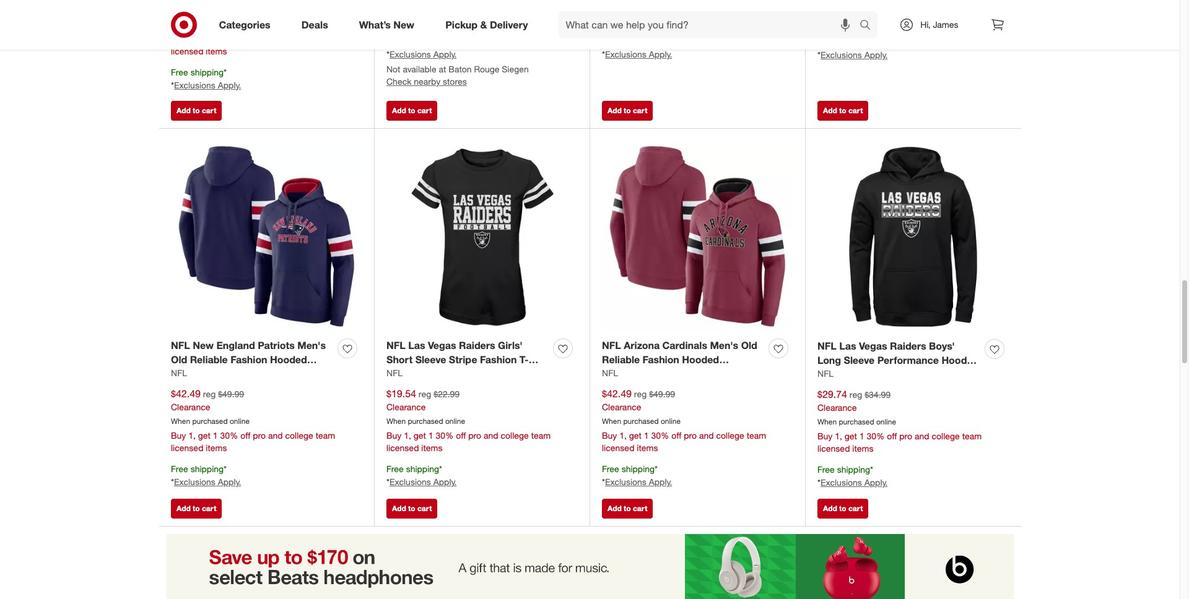 Task type: locate. For each thing, give the bounding box(es) containing it.
0 horizontal spatial sweatshirt
[[171, 368, 222, 380]]

england
[[216, 339, 255, 352]]

items inside clearance when purchased online buy 1, get 1 30% off pro and college team licensed items
[[206, 46, 227, 56]]

men's right cardinals
[[710, 339, 738, 352]]

0 horizontal spatial las
[[408, 339, 425, 352]]

clearance inside $29.74 reg $34.99 clearance when purchased online buy 1, get 1 30% off pro and college team licensed items
[[818, 402, 857, 413]]

sweatshirt inside nfl new england patriots men's old reliable fashion hooded sweatshirt
[[171, 368, 222, 380]]

apply.
[[433, 49, 457, 60], [649, 49, 672, 60], [864, 50, 888, 60], [218, 80, 241, 90], [218, 477, 241, 488], [433, 477, 457, 488], [649, 477, 672, 488], [864, 478, 888, 488]]

1 $42.49 reg $49.99 clearance when purchased online buy 1, get 1 30% off pro and college team licensed items from the left
[[171, 388, 335, 454]]

0 horizontal spatial sleeve
[[415, 354, 446, 366]]

licensed
[[386, 15, 419, 26], [602, 15, 634, 26], [818, 16, 850, 26], [171, 46, 203, 56], [171, 443, 203, 454], [386, 443, 419, 454], [602, 443, 634, 454], [818, 444, 850, 454]]

free
[[602, 36, 619, 47], [818, 37, 835, 47], [171, 67, 188, 77], [171, 464, 188, 475], [386, 464, 404, 475], [602, 464, 619, 475], [818, 465, 835, 475]]

hooded down boys'
[[942, 354, 979, 367]]

new inside nfl new england patriots men's old reliable fashion hooded sweatshirt
[[193, 339, 214, 352]]

1 reliable from the left
[[190, 354, 228, 366]]

sleeve for long
[[844, 354, 875, 367]]

2 men's from the left
[[710, 339, 738, 352]]

hooded down cardinals
[[682, 354, 719, 366]]

sleeve inside nfl las vegas raiders girls' short sleeve stripe fashion t- shirt
[[415, 354, 446, 366]]

vegas inside nfl las vegas raiders girls' short sleeve stripe fashion t- shirt
[[428, 339, 456, 352]]

purchased inside clearance when purchased online buy 1, get 1 30% off pro and college team licensed items
[[192, 19, 228, 28]]

online inside the $19.54 reg $22.99 clearance when purchased online buy 1, get 1 30% off pro and college team licensed items
[[445, 417, 465, 426]]

raiders
[[459, 339, 495, 352], [890, 340, 926, 352]]

college inside $29.74 reg $34.99 clearance when purchased online buy 1, get 1 30% off pro and college team licensed items
[[932, 431, 960, 442]]

categories link
[[208, 11, 286, 38]]

clearance
[[171, 4, 210, 15], [171, 402, 210, 412], [386, 402, 426, 412], [602, 402, 641, 412], [818, 402, 857, 413]]

purchased for nfl las vegas raiders girls' short sleeve stripe fashion t- shirt
[[408, 417, 443, 426]]

when for nfl new england patriots men's old reliable fashion hooded sweatshirt
[[171, 417, 190, 426]]

raiders up stripe
[[459, 339, 495, 352]]

1 horizontal spatial sleeve
[[844, 354, 875, 367]]

reg down arizona
[[634, 389, 647, 399]]

reliable
[[190, 354, 228, 366], [602, 354, 640, 366]]

1 horizontal spatial old
[[741, 339, 757, 352]]

when inside the $19.54 reg $22.99 clearance when purchased online buy 1, get 1 30% off pro and college team licensed items
[[386, 417, 406, 426]]

patriots
[[258, 339, 295, 352]]

clearance for nfl new england patriots men's old reliable fashion hooded sweatshirt
[[171, 402, 210, 412]]

nfl
[[171, 339, 190, 352], [386, 339, 406, 352], [602, 339, 621, 352], [818, 340, 837, 352], [171, 368, 187, 378], [386, 368, 403, 378], [602, 368, 618, 378], [818, 368, 834, 379]]

0 horizontal spatial old
[[171, 354, 187, 366]]

add
[[177, 106, 191, 115], [392, 106, 406, 115], [608, 106, 622, 115], [823, 106, 837, 115], [177, 504, 191, 513], [392, 504, 406, 513], [608, 504, 622, 513], [823, 504, 837, 513]]

1 vertical spatial new
[[193, 339, 214, 352]]

1 horizontal spatial $42.49 reg $49.99 clearance when purchased online buy 1, get 1 30% off pro and college team licensed items
[[602, 388, 766, 454]]

0 horizontal spatial new
[[193, 339, 214, 352]]

$22.99
[[434, 389, 460, 399]]

2 horizontal spatial buy 1, get 1 30% off pro and college team licensed items
[[818, 4, 982, 26]]

what's new link
[[349, 11, 430, 38]]

hooded down patriots
[[270, 354, 307, 366]]

online inside $29.74 reg $34.99 clearance when purchased online buy 1, get 1 30% off pro and college team licensed items
[[876, 417, 896, 426]]

sleeve right the long
[[844, 354, 875, 367]]

0 horizontal spatial $42.49 reg $49.99 clearance when purchased online buy 1, get 1 30% off pro and college team licensed items
[[171, 388, 335, 454]]

old inside nfl new england patriots men's old reliable fashion hooded sweatshirt
[[171, 354, 187, 366]]

vegas inside nfl las vegas raiders boys' long sleeve performance hooded sweatshirt
[[859, 340, 887, 352]]

college
[[501, 3, 529, 13], [716, 3, 744, 13], [932, 4, 960, 14], [285, 33, 313, 44], [285, 431, 313, 441], [501, 431, 529, 441], [716, 431, 744, 441], [932, 431, 960, 442]]

1 horizontal spatial men's
[[710, 339, 738, 352]]

0 horizontal spatial $49.99
[[218, 389, 244, 399]]

new
[[394, 18, 414, 31], [193, 339, 214, 352]]

purchased inside the $19.54 reg $22.99 clearance when purchased online buy 1, get 1 30% off pro and college team licensed items
[[408, 417, 443, 426]]

0 vertical spatial new
[[394, 18, 414, 31]]

$19.54 reg $22.99 clearance when purchased online buy 1, get 1 30% off pro and college team licensed items
[[386, 388, 551, 454]]

0 horizontal spatial fashion
[[231, 354, 267, 366]]

new right what's
[[394, 18, 414, 31]]

stripe
[[449, 354, 477, 366]]

raiders inside nfl las vegas raiders girls' short sleeve stripe fashion t- shirt
[[459, 339, 495, 352]]

reliable down arizona
[[602, 354, 640, 366]]

purchased inside $29.74 reg $34.99 clearance when purchased online buy 1, get 1 30% off pro and college team licensed items
[[839, 417, 874, 426]]

clearance inside the $19.54 reg $22.99 clearance when purchased online buy 1, get 1 30% off pro and college team licensed items
[[386, 402, 426, 412]]

$29.74 reg $34.99 clearance when purchased online buy 1, get 1 30% off pro and college team licensed items
[[818, 388, 982, 454]]

1 horizontal spatial new
[[394, 18, 414, 31]]

items inside $29.74 reg $34.99 clearance when purchased online buy 1, get 1 30% off pro and college team licensed items
[[852, 444, 874, 454]]

las
[[408, 339, 425, 352], [839, 340, 856, 352]]

fashion
[[231, 354, 267, 366], [480, 354, 517, 366], [643, 354, 679, 366]]

team inside the $19.54 reg $22.99 clearance when purchased online buy 1, get 1 30% off pro and college team licensed items
[[531, 431, 551, 441]]

0 horizontal spatial reliable
[[190, 354, 228, 366]]

reg for long
[[850, 389, 862, 400]]

2 $42.49 from the left
[[602, 388, 632, 400]]

1 horizontal spatial fashion
[[480, 354, 517, 366]]

licensed inside the $19.54 reg $22.99 clearance when purchased online buy 1, get 1 30% off pro and college team licensed items
[[386, 443, 419, 454]]

and inside the $19.54 reg $22.99 clearance when purchased online buy 1, get 1 30% off pro and college team licensed items
[[484, 431, 498, 441]]

2 reliable from the left
[[602, 354, 640, 366]]

$49.99 for reliable
[[218, 389, 244, 399]]

vegas
[[428, 339, 456, 352], [859, 340, 887, 352]]

when inside $29.74 reg $34.99 clearance when purchased online buy 1, get 1 30% off pro and college team licensed items
[[818, 417, 837, 426]]

1 horizontal spatial $42.49
[[602, 388, 632, 400]]

buy 1, get 1 30% off pro and college team licensed items
[[386, 3, 551, 26], [602, 3, 766, 26], [818, 4, 982, 26]]

nfl new england patriots men's old reliable fashion hooded sweatshirt image
[[171, 141, 362, 332], [171, 141, 362, 332]]

2 horizontal spatial sweatshirt
[[818, 368, 868, 381]]

free shipping * * exclusions apply.
[[602, 36, 672, 60], [818, 37, 888, 60], [171, 67, 241, 90], [171, 464, 241, 488], [386, 464, 457, 488], [602, 464, 672, 488], [818, 465, 888, 488]]

2 $42.49 reg $49.99 clearance when purchased online buy 1, get 1 30% off pro and college team licensed items from the left
[[602, 388, 766, 454]]

reliable down england
[[190, 354, 228, 366]]

and inside $29.74 reg $34.99 clearance when purchased online buy 1, get 1 30% off pro and college team licensed items
[[915, 431, 929, 442]]

0 vertical spatial old
[[741, 339, 757, 352]]

shirt
[[386, 368, 409, 380]]

hi,
[[921, 19, 931, 30]]

3 fashion from the left
[[643, 354, 679, 366]]

1 vertical spatial old
[[171, 354, 187, 366]]

$42.49 for nfl arizona cardinals men's old reliable fashion hooded sweatshirt
[[602, 388, 632, 400]]

30%
[[436, 3, 454, 13], [651, 3, 669, 13], [867, 4, 885, 14], [220, 33, 238, 44], [220, 431, 238, 441], [436, 431, 454, 441], [651, 431, 669, 441], [867, 431, 885, 442]]

1 $42.49 from the left
[[171, 388, 201, 400]]

reg
[[203, 389, 216, 399], [419, 389, 431, 399], [634, 389, 647, 399], [850, 389, 862, 400]]

las inside nfl las vegas raiders girls' short sleeve stripe fashion t- shirt
[[408, 339, 425, 352]]

off
[[456, 3, 466, 13], [672, 3, 681, 13], [887, 4, 897, 14], [240, 33, 250, 44], [240, 431, 250, 441], [456, 431, 466, 441], [672, 431, 681, 441], [887, 431, 897, 442]]

hooded
[[270, 354, 307, 366], [682, 354, 719, 366], [942, 354, 979, 367]]

$42.49 for nfl new england patriots men's old reliable fashion hooded sweatshirt
[[171, 388, 201, 400]]

items
[[421, 15, 443, 26], [637, 15, 658, 26], [852, 16, 874, 26], [206, 46, 227, 56], [206, 443, 227, 454], [421, 443, 443, 454], [637, 443, 658, 454], [852, 444, 874, 454]]

$49.99
[[218, 389, 244, 399], [649, 389, 675, 399]]

30% inside $29.74 reg $34.99 clearance when purchased online buy 1, get 1 30% off pro and college team licensed items
[[867, 431, 885, 442]]

reg inside the $19.54 reg $22.99 clearance when purchased online buy 1, get 1 30% off pro and college team licensed items
[[419, 389, 431, 399]]

rouge
[[474, 64, 499, 75]]

0 horizontal spatial buy 1, get 1 30% off pro and college team licensed items
[[386, 3, 551, 26]]

cardinals
[[662, 339, 707, 352]]

hi, james
[[921, 19, 958, 30]]

2 horizontal spatial fashion
[[643, 354, 679, 366]]

online for nfl arizona cardinals men's old reliable fashion hooded sweatshirt
[[661, 417, 681, 426]]

hooded inside nfl las vegas raiders boys' long sleeve performance hooded sweatshirt
[[942, 354, 979, 367]]

raiders up performance
[[890, 340, 926, 352]]

las inside nfl las vegas raiders boys' long sleeve performance hooded sweatshirt
[[839, 340, 856, 352]]

1 horizontal spatial buy 1, get 1 30% off pro and college team licensed items
[[602, 3, 766, 26]]

online
[[230, 19, 250, 28], [230, 417, 250, 426], [445, 417, 465, 426], [661, 417, 681, 426], [876, 417, 896, 426]]

las up the short
[[408, 339, 425, 352]]

$49.99 for fashion
[[649, 389, 675, 399]]

buy inside clearance when purchased online buy 1, get 1 30% off pro and college team licensed items
[[171, 33, 186, 44]]

at
[[439, 64, 446, 75]]

sweatshirt for long
[[818, 368, 868, 381]]

nfl new england patriots men's old reliable fashion hooded sweatshirt
[[171, 339, 326, 380]]

raiders inside nfl las vegas raiders boys' long sleeve performance hooded sweatshirt
[[890, 340, 926, 352]]

1 horizontal spatial $49.99
[[649, 389, 675, 399]]

men's
[[297, 339, 326, 352], [710, 339, 738, 352]]

$42.49 reg $49.99 clearance when purchased online buy 1, get 1 30% off pro and college team licensed items down the nfl arizona cardinals men's old reliable fashion hooded sweatshirt
[[602, 388, 766, 454]]

and
[[484, 3, 498, 13], [699, 3, 714, 13], [915, 4, 929, 14], [268, 33, 283, 44], [268, 431, 283, 441], [484, 431, 498, 441], [699, 431, 714, 441], [915, 431, 929, 442]]

men's inside the nfl arizona cardinals men's old reliable fashion hooded sweatshirt
[[710, 339, 738, 352]]

shipping
[[622, 36, 655, 47], [837, 37, 870, 47], [191, 67, 224, 77], [191, 464, 224, 475], [406, 464, 439, 475], [622, 464, 655, 475], [837, 465, 870, 475]]

las for short
[[408, 339, 425, 352]]

*
[[655, 36, 658, 47], [870, 37, 873, 47], [386, 49, 390, 60], [602, 49, 605, 60], [818, 50, 821, 60], [224, 67, 227, 77], [171, 80, 174, 90], [224, 464, 227, 475], [439, 464, 442, 475], [655, 464, 658, 475], [870, 465, 873, 475], [171, 477, 174, 488], [386, 477, 390, 488], [602, 477, 605, 488], [818, 478, 821, 488]]

2 $49.99 from the left
[[649, 389, 675, 399]]

1 horizontal spatial hooded
[[682, 354, 719, 366]]

$42.49 reg $49.99 clearance when purchased online buy 1, get 1 30% off pro and college team licensed items
[[171, 388, 335, 454], [602, 388, 766, 454]]

nfl link
[[171, 367, 187, 380], [386, 367, 403, 380], [602, 367, 618, 380], [818, 368, 834, 380]]

1, inside clearance when purchased online buy 1, get 1 30% off pro and college team licensed items
[[188, 33, 196, 44]]

reg left $22.99
[[419, 389, 431, 399]]

1 $49.99 from the left
[[218, 389, 244, 399]]

fashion down girls'
[[480, 354, 517, 366]]

sweatshirt down the long
[[818, 368, 868, 381]]

online for nfl new england patriots men's old reliable fashion hooded sweatshirt
[[230, 417, 250, 426]]

purchased
[[192, 19, 228, 28], [192, 417, 228, 426], [408, 417, 443, 426], [623, 417, 659, 426], [839, 417, 874, 426]]

reg down nfl new england patriots men's old reliable fashion hooded sweatshirt
[[203, 389, 216, 399]]

$49.99 down nfl new england patriots men's old reliable fashion hooded sweatshirt
[[218, 389, 244, 399]]

fashion down england
[[231, 354, 267, 366]]

reg inside $29.74 reg $34.99 clearance when purchased online buy 1, get 1 30% off pro and college team licensed items
[[850, 389, 862, 400]]

1 horizontal spatial vegas
[[859, 340, 887, 352]]

get
[[414, 3, 426, 13], [629, 3, 642, 13], [845, 4, 857, 14], [198, 33, 211, 44], [198, 431, 211, 441], [414, 431, 426, 441], [629, 431, 642, 441], [845, 431, 857, 442]]

reg for old
[[203, 389, 216, 399]]

buy
[[386, 3, 402, 13], [602, 3, 617, 13], [818, 4, 833, 14], [171, 33, 186, 44], [171, 431, 186, 441], [386, 431, 402, 441], [602, 431, 617, 441], [818, 431, 833, 442]]

sweatshirt
[[171, 368, 222, 380], [602, 368, 653, 380], [818, 368, 868, 381]]

team inside clearance when purchased online buy 1, get 1 30% off pro and college team licensed items
[[316, 33, 335, 44]]

2 horizontal spatial hooded
[[942, 354, 979, 367]]

sweatshirt down arizona
[[602, 368, 653, 380]]

vegas up stripe
[[428, 339, 456, 352]]

30% inside clearance when purchased online buy 1, get 1 30% off pro and college team licensed items
[[220, 33, 238, 44]]

old
[[741, 339, 757, 352], [171, 354, 187, 366]]

fashion down arizona
[[643, 354, 679, 366]]

1 horizontal spatial reliable
[[602, 354, 640, 366]]

nfl arizona cardinals men's old reliable fashion hooded sweatshirt image
[[602, 141, 793, 332], [602, 141, 793, 332]]

nfl link for nfl arizona cardinals men's old reliable fashion hooded sweatshirt
[[602, 367, 618, 380]]

sleeve
[[415, 354, 446, 366], [844, 354, 875, 367]]

get inside the $19.54 reg $22.99 clearance when purchased online buy 1, get 1 30% off pro and college team licensed items
[[414, 431, 426, 441]]

$42.49
[[171, 388, 201, 400], [602, 388, 632, 400]]

30% inside the $19.54 reg $22.99 clearance when purchased online buy 1, get 1 30% off pro and college team licensed items
[[436, 431, 454, 441]]

exclusions apply. button
[[390, 49, 457, 61], [605, 49, 672, 61], [821, 49, 888, 62], [174, 79, 241, 91], [174, 476, 241, 489], [390, 476, 457, 489], [605, 476, 672, 489], [821, 477, 888, 489]]

pro
[[468, 3, 481, 13], [684, 3, 697, 13], [899, 4, 912, 14], [253, 33, 266, 44], [253, 431, 266, 441], [468, 431, 481, 441], [684, 431, 697, 441], [899, 431, 912, 442]]

add to cart
[[177, 106, 216, 115], [392, 106, 432, 115], [608, 106, 647, 115], [823, 106, 863, 115], [177, 504, 216, 513], [392, 504, 432, 513], [608, 504, 647, 513], [823, 504, 863, 513]]

reg for short
[[419, 389, 431, 399]]

1 fashion from the left
[[231, 354, 267, 366]]

1 horizontal spatial raiders
[[890, 340, 926, 352]]

hooded inside nfl new england patriots men's old reliable fashion hooded sweatshirt
[[270, 354, 307, 366]]

0 horizontal spatial vegas
[[428, 339, 456, 352]]

nfl las vegas raiders boys' long sleeve performance hooded sweatshirt link
[[818, 339, 980, 381]]

$49.99 down the nfl arizona cardinals men's old reliable fashion hooded sweatshirt
[[649, 389, 675, 399]]

1 inside the $19.54 reg $22.99 clearance when purchased online buy 1, get 1 30% off pro and college team licensed items
[[428, 431, 433, 441]]

purchased for nfl las vegas raiders boys' long sleeve performance hooded sweatshirt
[[839, 417, 874, 426]]

men's right patriots
[[297, 339, 326, 352]]

sweatshirt inside nfl las vegas raiders boys' long sleeve performance hooded sweatshirt
[[818, 368, 868, 381]]

reliable inside nfl new england patriots men's old reliable fashion hooded sweatshirt
[[190, 354, 228, 366]]

items inside the $19.54 reg $22.99 clearance when purchased online buy 1, get 1 30% off pro and college team licensed items
[[421, 443, 443, 454]]

sweatshirt down england
[[171, 368, 222, 380]]

advertisement region
[[159, 534, 1021, 600]]

new left england
[[193, 339, 214, 352]]

nearby
[[414, 76, 440, 87]]

1 inside clearance when purchased online buy 1, get 1 30% off pro and college team licensed items
[[213, 33, 218, 44]]

pickup & delivery link
[[435, 11, 544, 38]]

to
[[193, 106, 200, 115], [408, 106, 415, 115], [624, 106, 631, 115], [839, 106, 846, 115], [193, 504, 200, 513], [408, 504, 415, 513], [624, 504, 631, 513], [839, 504, 846, 513]]

vegas up performance
[[859, 340, 887, 352]]

purchased for nfl arizona cardinals men's old reliable fashion hooded sweatshirt
[[623, 417, 659, 426]]

0 horizontal spatial raiders
[[459, 339, 495, 352]]

* inside * exclusions apply. not available at baton rouge siegen check nearby stores
[[386, 49, 390, 60]]

team
[[531, 3, 551, 13], [747, 3, 766, 13], [962, 4, 982, 14], [316, 33, 335, 44], [316, 431, 335, 441], [531, 431, 551, 441], [747, 431, 766, 441], [962, 431, 982, 442]]

when
[[171, 19, 190, 28], [171, 417, 190, 426], [386, 417, 406, 426], [602, 417, 621, 426], [818, 417, 837, 426]]

2 fashion from the left
[[480, 354, 517, 366]]

add to cart button
[[171, 101, 222, 121], [386, 101, 437, 121], [602, 101, 653, 121], [818, 101, 869, 121], [171, 499, 222, 519], [386, 499, 437, 519], [602, 499, 653, 519], [818, 499, 869, 519]]

$42.49 reg $49.99 clearance when purchased online buy 1, get 1 30% off pro and college team licensed items down nfl new england patriots men's old reliable fashion hooded sweatshirt
[[171, 388, 335, 454]]

sweatshirt for old
[[171, 368, 222, 380]]

1 horizontal spatial las
[[839, 340, 856, 352]]

sleeve right the short
[[415, 354, 446, 366]]

licensed inside clearance when purchased online buy 1, get 1 30% off pro and college team licensed items
[[171, 46, 203, 56]]

fashion inside nfl las vegas raiders girls' short sleeve stripe fashion t- shirt
[[480, 354, 517, 366]]

1
[[428, 3, 433, 13], [644, 3, 649, 13], [860, 4, 864, 14], [213, 33, 218, 44], [213, 431, 218, 441], [428, 431, 433, 441], [644, 431, 649, 441], [860, 431, 864, 442]]

sleeve inside nfl las vegas raiders boys' long sleeve performance hooded sweatshirt
[[844, 354, 875, 367]]

1 horizontal spatial sweatshirt
[[602, 368, 653, 380]]

cart
[[202, 106, 216, 115], [417, 106, 432, 115], [633, 106, 647, 115], [848, 106, 863, 115], [202, 504, 216, 513], [417, 504, 432, 513], [633, 504, 647, 513], [848, 504, 863, 513]]

0 horizontal spatial men's
[[297, 339, 326, 352]]

reg left $34.99
[[850, 389, 862, 400]]

delivery
[[490, 18, 528, 31]]

nfl las vegas raiders boys' long sleeve performance hooded sweatshirt
[[818, 340, 979, 381]]

0 horizontal spatial $42.49
[[171, 388, 201, 400]]

$42.49 reg $49.99 clearance when purchased online buy 1, get 1 30% off pro and college team licensed items for hooded
[[171, 388, 335, 454]]

pickup & delivery
[[445, 18, 528, 31]]

clearance when purchased online buy 1, get 1 30% off pro and college team licensed items
[[171, 4, 335, 56]]

1 men's from the left
[[297, 339, 326, 352]]

0 horizontal spatial hooded
[[270, 354, 307, 366]]

las up the long
[[839, 340, 856, 352]]

exclusions
[[390, 49, 431, 60], [605, 49, 646, 60], [821, 50, 862, 60], [174, 80, 215, 90], [174, 477, 215, 488], [390, 477, 431, 488], [605, 477, 646, 488], [821, 478, 862, 488]]

1, inside $29.74 reg $34.99 clearance when purchased online buy 1, get 1 30% off pro and college team licensed items
[[835, 431, 842, 442]]

old inside the nfl arizona cardinals men's old reliable fashion hooded sweatshirt
[[741, 339, 757, 352]]



Task type: vqa. For each thing, say whether or not it's contained in the screenshot.
the and within the $19.54 reg $22.99 Clearance When purchased online Buy 1, get 1 30% off pro and college team licensed items
yes



Task type: describe. For each thing, give the bounding box(es) containing it.
nfl las vegas raiders boys' long sleeve performance hooded sweatshirt image
[[818, 141, 1009, 332]]

clearance for nfl las vegas raiders boys' long sleeve performance hooded sweatshirt
[[818, 402, 857, 413]]

search
[[854, 20, 884, 32]]

nfl link for nfl las vegas raiders boys' long sleeve performance hooded sweatshirt
[[818, 368, 834, 380]]

nfl arizona cardinals men's old reliable fashion hooded sweatshirt
[[602, 339, 757, 380]]

nfl inside the nfl arizona cardinals men's old reliable fashion hooded sweatshirt
[[602, 339, 621, 352]]

buy inside the $19.54 reg $22.99 clearance when purchased online buy 1, get 1 30% off pro and college team licensed items
[[386, 431, 402, 441]]

$19.54
[[386, 388, 416, 400]]

hooded inside the nfl arizona cardinals men's old reliable fashion hooded sweatshirt
[[682, 354, 719, 366]]

stores
[[443, 76, 467, 87]]

college inside clearance when purchased online buy 1, get 1 30% off pro and college team licensed items
[[285, 33, 313, 44]]

clearance inside clearance when purchased online buy 1, get 1 30% off pro and college team licensed items
[[171, 4, 210, 15]]

when for nfl las vegas raiders boys' long sleeve performance hooded sweatshirt
[[818, 417, 837, 426]]

fashion inside nfl new england patriots men's old reliable fashion hooded sweatshirt
[[231, 354, 267, 366]]

las for long
[[839, 340, 856, 352]]

nfl arizona cardinals men's old reliable fashion hooded sweatshirt link
[[602, 339, 764, 380]]

online for nfl las vegas raiders girls' short sleeve stripe fashion t- shirt
[[445, 417, 465, 426]]

team inside $29.74 reg $34.99 clearance when purchased online buy 1, get 1 30% off pro and college team licensed items
[[962, 431, 982, 442]]

pro inside clearance when purchased online buy 1, get 1 30% off pro and college team licensed items
[[253, 33, 266, 44]]

off inside the $19.54 reg $22.99 clearance when purchased online buy 1, get 1 30% off pro and college team licensed items
[[456, 431, 466, 441]]

off inside clearance when purchased online buy 1, get 1 30% off pro and college team licensed items
[[240, 33, 250, 44]]

fashion inside the nfl arizona cardinals men's old reliable fashion hooded sweatshirt
[[643, 354, 679, 366]]

pickup
[[445, 18, 478, 31]]

nfl las vegas raiders girls' short sleeve stripe fashion t-shirt image
[[386, 141, 577, 332]]

nfl las vegas raiders girls' short sleeve stripe fashion t- shirt link
[[386, 339, 548, 380]]

nfl link for nfl new england patriots men's old reliable fashion hooded sweatshirt
[[171, 367, 187, 380]]

sweatshirt inside the nfl arizona cardinals men's old reliable fashion hooded sweatshirt
[[602, 368, 653, 380]]

men's inside nfl new england patriots men's old reliable fashion hooded sweatshirt
[[297, 339, 326, 352]]

pro inside the $19.54 reg $22.99 clearance when purchased online buy 1, get 1 30% off pro and college team licensed items
[[468, 431, 481, 441]]

not
[[386, 64, 400, 75]]

deals
[[301, 18, 328, 31]]

when for nfl arizona cardinals men's old reliable fashion hooded sweatshirt
[[602, 417, 621, 426]]

nfl link for nfl las vegas raiders girls' short sleeve stripe fashion t- shirt
[[386, 367, 403, 380]]

vegas for performance
[[859, 340, 887, 352]]

james
[[933, 19, 958, 30]]

t-
[[520, 354, 529, 366]]

nfl new england patriots men's old reliable fashion hooded sweatshirt link
[[171, 339, 333, 380]]

* exclusions apply. not available at baton rouge siegen check nearby stores
[[386, 49, 529, 87]]

clearance for nfl arizona cardinals men's old reliable fashion hooded sweatshirt
[[602, 402, 641, 412]]

long
[[818, 354, 841, 367]]

baton
[[449, 64, 472, 75]]

1 inside $29.74 reg $34.99 clearance when purchased online buy 1, get 1 30% off pro and college team licensed items
[[860, 431, 864, 442]]

reliable inside the nfl arizona cardinals men's old reliable fashion hooded sweatshirt
[[602, 354, 640, 366]]

$42.49 reg $49.99 clearance when purchased online buy 1, get 1 30% off pro and college team licensed items for sweatshirt
[[602, 388, 766, 454]]

get inside $29.74 reg $34.99 clearance when purchased online buy 1, get 1 30% off pro and college team licensed items
[[845, 431, 857, 442]]

what's new
[[359, 18, 414, 31]]

online inside clearance when purchased online buy 1, get 1 30% off pro and college team licensed items
[[230, 19, 250, 28]]

check nearby stores button
[[386, 76, 467, 88]]

available
[[403, 64, 436, 75]]

when inside clearance when purchased online buy 1, get 1 30% off pro and college team licensed items
[[171, 19, 190, 28]]

hooded for nfl las vegas raiders boys' long sleeve performance hooded sweatshirt
[[942, 354, 979, 367]]

off inside $29.74 reg $34.99 clearance when purchased online buy 1, get 1 30% off pro and college team licensed items
[[887, 431, 897, 442]]

nfl inside nfl las vegas raiders boys' long sleeve performance hooded sweatshirt
[[818, 340, 837, 352]]

what's
[[359, 18, 391, 31]]

check
[[386, 76, 412, 87]]

pro inside $29.74 reg $34.99 clearance when purchased online buy 1, get 1 30% off pro and college team licensed items
[[899, 431, 912, 442]]

siegen
[[502, 64, 529, 75]]

&
[[480, 18, 487, 31]]

when for nfl las vegas raiders girls' short sleeve stripe fashion t- shirt
[[386, 417, 406, 426]]

nfl inside nfl new england patriots men's old reliable fashion hooded sweatshirt
[[171, 339, 190, 352]]

exclusions inside * exclusions apply. not available at baton rouge siegen check nearby stores
[[390, 49, 431, 60]]

vegas for stripe
[[428, 339, 456, 352]]

and inside clearance when purchased online buy 1, get 1 30% off pro and college team licensed items
[[268, 33, 283, 44]]

performance
[[877, 354, 939, 367]]

deals link
[[291, 11, 344, 38]]

get inside clearance when purchased online buy 1, get 1 30% off pro and college team licensed items
[[198, 33, 211, 44]]

short
[[386, 354, 413, 366]]

search button
[[854, 11, 884, 41]]

nfl las vegas raiders girls' short sleeve stripe fashion t- shirt
[[386, 339, 529, 380]]

new for nfl
[[193, 339, 214, 352]]

$34.99
[[865, 389, 891, 400]]

college inside the $19.54 reg $22.99 clearance when purchased online buy 1, get 1 30% off pro and college team licensed items
[[501, 431, 529, 441]]

girls'
[[498, 339, 523, 352]]

sleeve for short
[[415, 354, 446, 366]]

reg for reliable
[[634, 389, 647, 399]]

new for what's
[[394, 18, 414, 31]]

raiders for boys'
[[890, 340, 926, 352]]

1, inside the $19.54 reg $22.99 clearance when purchased online buy 1, get 1 30% off pro and college team licensed items
[[404, 431, 411, 441]]

online for nfl las vegas raiders boys' long sleeve performance hooded sweatshirt
[[876, 417, 896, 426]]

purchased for nfl new england patriots men's old reliable fashion hooded sweatshirt
[[192, 417, 228, 426]]

hooded for nfl new england patriots men's old reliable fashion hooded sweatshirt
[[270, 354, 307, 366]]

What can we help you find? suggestions appear below search field
[[558, 11, 863, 38]]

clearance for nfl las vegas raiders girls' short sleeve stripe fashion t- shirt
[[386, 402, 426, 412]]

categories
[[219, 18, 270, 31]]

nfl inside nfl las vegas raiders girls' short sleeve stripe fashion t- shirt
[[386, 339, 406, 352]]

$29.74
[[818, 388, 847, 401]]

apply. inside * exclusions apply. not available at baton rouge siegen check nearby stores
[[433, 49, 457, 60]]

licensed inside $29.74 reg $34.99 clearance when purchased online buy 1, get 1 30% off pro and college team licensed items
[[818, 444, 850, 454]]

raiders for girls'
[[459, 339, 495, 352]]

buy inside $29.74 reg $34.99 clearance when purchased online buy 1, get 1 30% off pro and college team licensed items
[[818, 431, 833, 442]]

arizona
[[624, 339, 660, 352]]

boys'
[[929, 340, 955, 352]]



